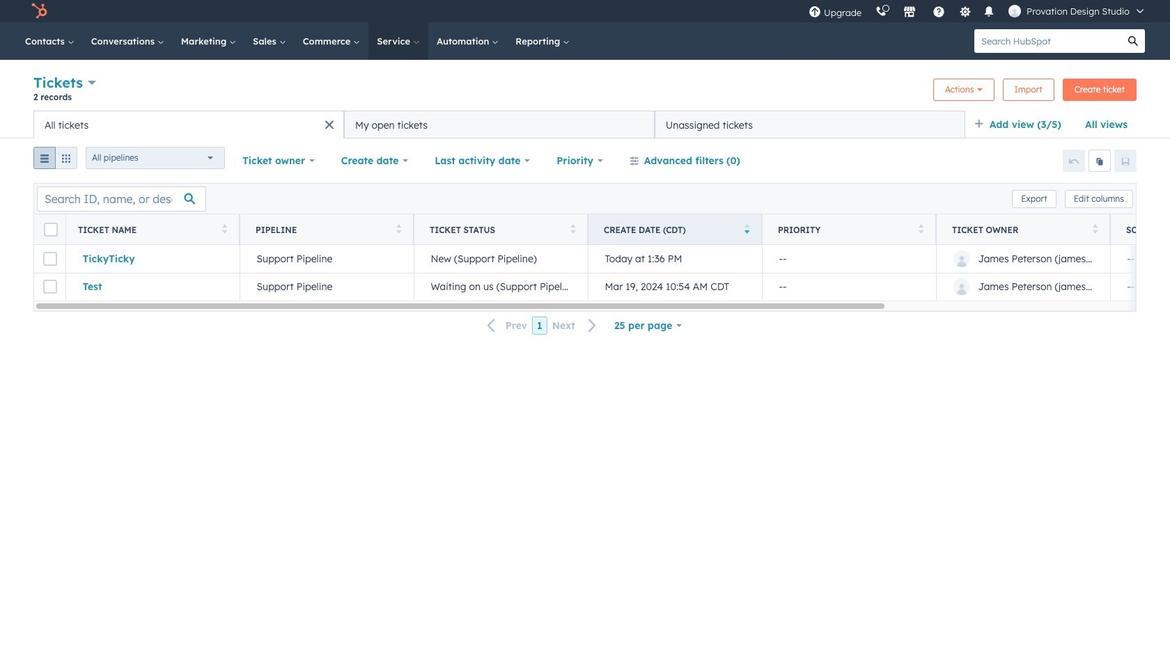 Task type: locate. For each thing, give the bounding box(es) containing it.
press to sort. element
[[222, 224, 227, 236], [396, 224, 401, 236], [570, 224, 575, 236], [918, 224, 924, 236], [1092, 224, 1098, 236]]

1 press to sort. element from the left
[[222, 224, 227, 236]]

menu
[[802, 0, 1153, 22]]

descending sort. press to sort ascending. element
[[744, 224, 749, 236]]

descending sort. press to sort ascending. image
[[744, 224, 749, 234]]

4 press to sort. element from the left
[[918, 224, 924, 236]]

2 press to sort. image from the left
[[1092, 224, 1098, 234]]

1 press to sort. image from the left
[[222, 224, 227, 234]]

1 horizontal spatial press to sort. image
[[570, 224, 575, 234]]

press to sort. image
[[222, 224, 227, 234], [1092, 224, 1098, 234]]

0 horizontal spatial press to sort. image
[[222, 224, 227, 234]]

2 press to sort. element from the left
[[396, 224, 401, 236]]

5 press to sort. element from the left
[[1092, 224, 1098, 236]]

Search ID, name, or description search field
[[37, 186, 206, 211]]

0 horizontal spatial press to sort. image
[[396, 224, 401, 234]]

3 press to sort. element from the left
[[570, 224, 575, 236]]

1 press to sort. image from the left
[[396, 224, 401, 234]]

2 horizontal spatial press to sort. image
[[918, 224, 924, 234]]

group
[[33, 147, 77, 175]]

press to sort. image
[[396, 224, 401, 234], [570, 224, 575, 234], [918, 224, 924, 234]]

1 horizontal spatial press to sort. image
[[1092, 224, 1098, 234]]

banner
[[33, 72, 1137, 111]]



Task type: describe. For each thing, give the bounding box(es) containing it.
james peterson image
[[1009, 5, 1021, 17]]

3 press to sort. image from the left
[[918, 224, 924, 234]]

Search HubSpot search field
[[974, 29, 1121, 53]]

2 press to sort. image from the left
[[570, 224, 575, 234]]

marketplaces image
[[903, 6, 916, 19]]

pagination navigation
[[479, 317, 605, 335]]



Task type: vqa. For each thing, say whether or not it's contained in the screenshot.
Unassigned contacts
no



